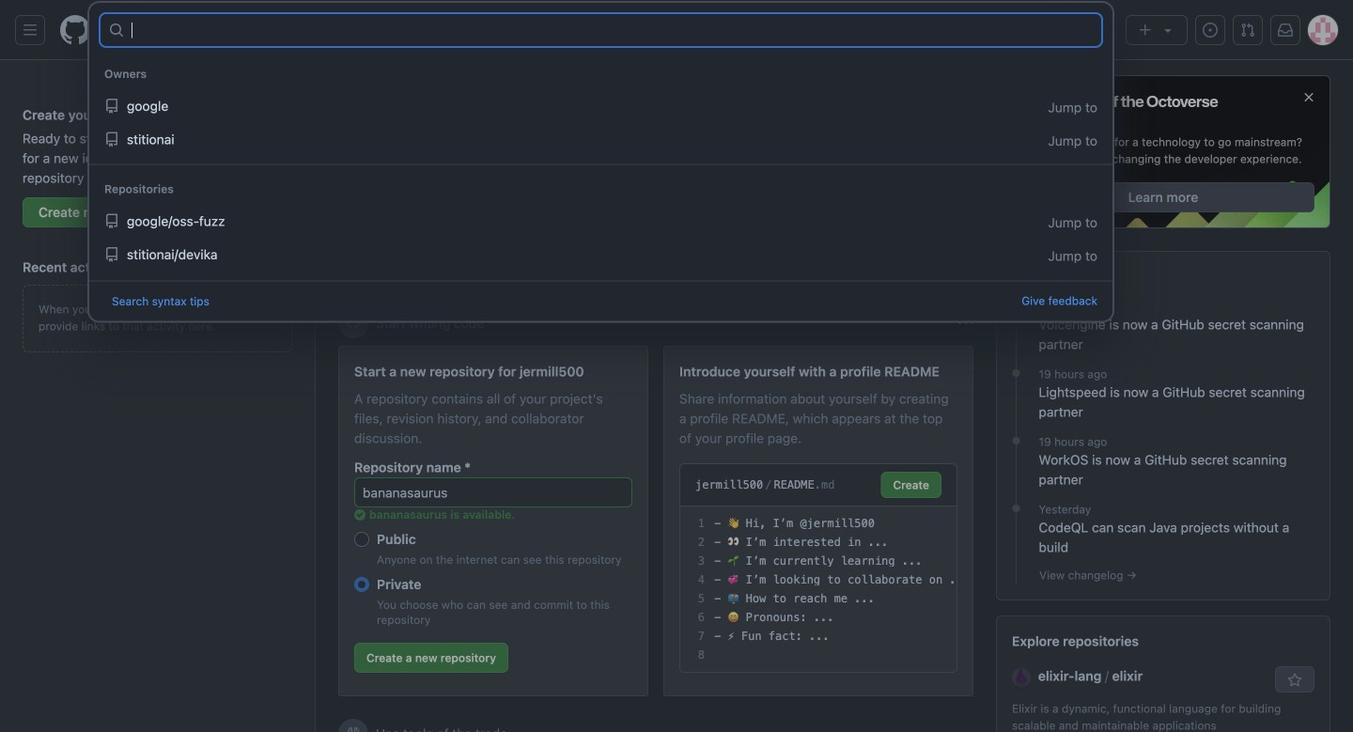 Task type: locate. For each thing, give the bounding box(es) containing it.
check circle fill image
[[354, 509, 366, 521]]

github logo image
[[1012, 91, 1219, 126]]

1 vertical spatial dot fill image
[[1009, 366, 1024, 381]]

2 dot fill image from the top
[[1009, 366, 1024, 381]]

suggestions list box
[[89, 50, 1113, 280]]

1 vertical spatial dot fill image
[[1009, 501, 1024, 516]]

2 dot fill image from the top
[[1009, 501, 1024, 516]]

issue opened image
[[1203, 23, 1218, 38]]

dot fill image
[[1009, 298, 1024, 313], [1009, 366, 1024, 381]]

None submit
[[881, 472, 942, 498]]

None radio
[[354, 532, 369, 547], [354, 577, 369, 592], [354, 532, 369, 547], [354, 577, 369, 592]]

dot fill image
[[1009, 433, 1024, 448], [1009, 501, 1024, 516]]

dialog
[[88, 2, 1114, 322]]

0 vertical spatial dot fill image
[[1009, 433, 1024, 448]]

homepage image
[[60, 15, 90, 45]]

0 vertical spatial dot fill image
[[1009, 298, 1024, 313]]

None text field
[[132, 15, 1101, 45]]

name your new repository... text field
[[354, 478, 633, 508]]

@elixir-lang profile image
[[1012, 668, 1031, 687]]



Task type: vqa. For each thing, say whether or not it's contained in the screenshot.
Top Repositories search field
no



Task type: describe. For each thing, give the bounding box(es) containing it.
close image
[[1302, 90, 1317, 105]]

notifications image
[[1278, 23, 1293, 38]]

triangle down image
[[1161, 23, 1176, 38]]

git pull request image
[[1241, 23, 1256, 38]]

plus image
[[1138, 23, 1153, 38]]

tools image
[[346, 727, 361, 732]]

1 dot fill image from the top
[[1009, 433, 1024, 448]]

code image
[[346, 316, 361, 331]]

star this repository image
[[1288, 673, 1303, 688]]

why am i seeing this? image
[[959, 316, 974, 331]]

1 dot fill image from the top
[[1009, 298, 1024, 313]]

start a new repository element
[[338, 346, 649, 697]]

introduce yourself with a profile readme element
[[664, 346, 974, 697]]

explore element
[[996, 75, 1331, 732]]

explore repositories navigation
[[996, 616, 1331, 732]]

none submit inside introduce yourself with a profile readme element
[[881, 472, 942, 498]]



